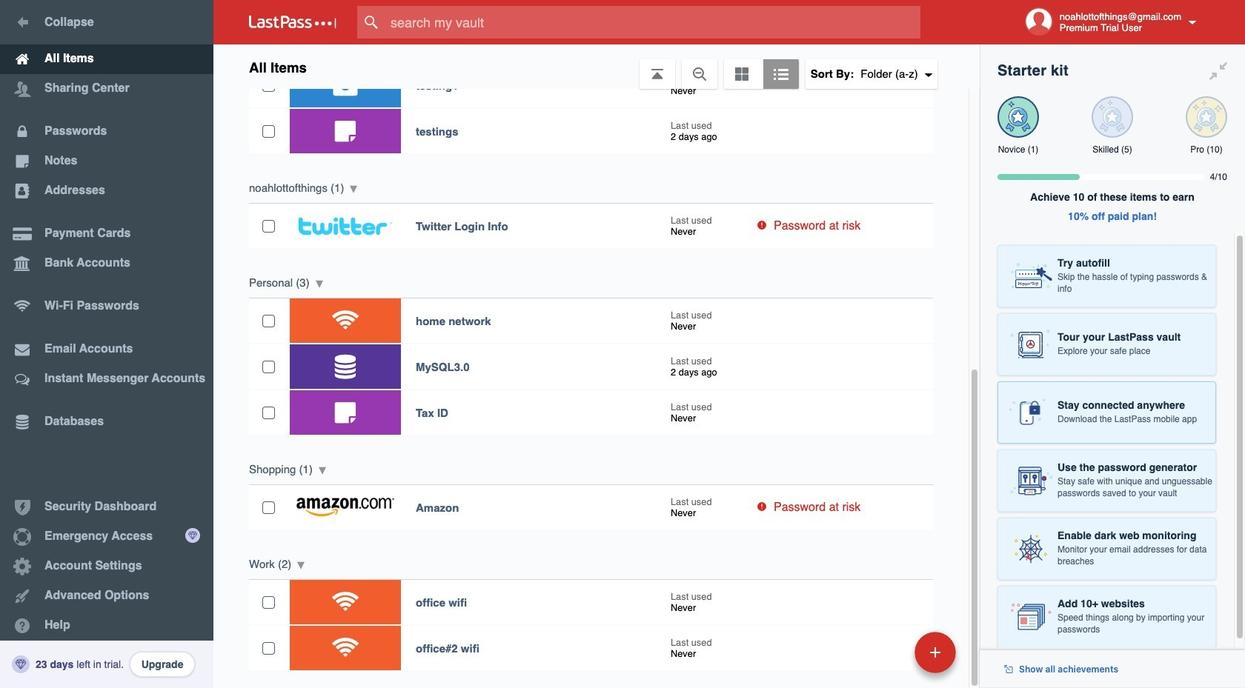 Task type: describe. For each thing, give the bounding box(es) containing it.
lastpass image
[[249, 16, 337, 29]]

Search search field
[[357, 6, 950, 39]]



Task type: locate. For each thing, give the bounding box(es) containing it.
main navigation navigation
[[0, 0, 214, 689]]

new item element
[[813, 632, 962, 674]]

new item navigation
[[813, 628, 965, 689]]

vault options navigation
[[214, 44, 980, 89]]

search my vault text field
[[357, 6, 950, 39]]



Task type: vqa. For each thing, say whether or not it's contained in the screenshot.
Main content main content
no



